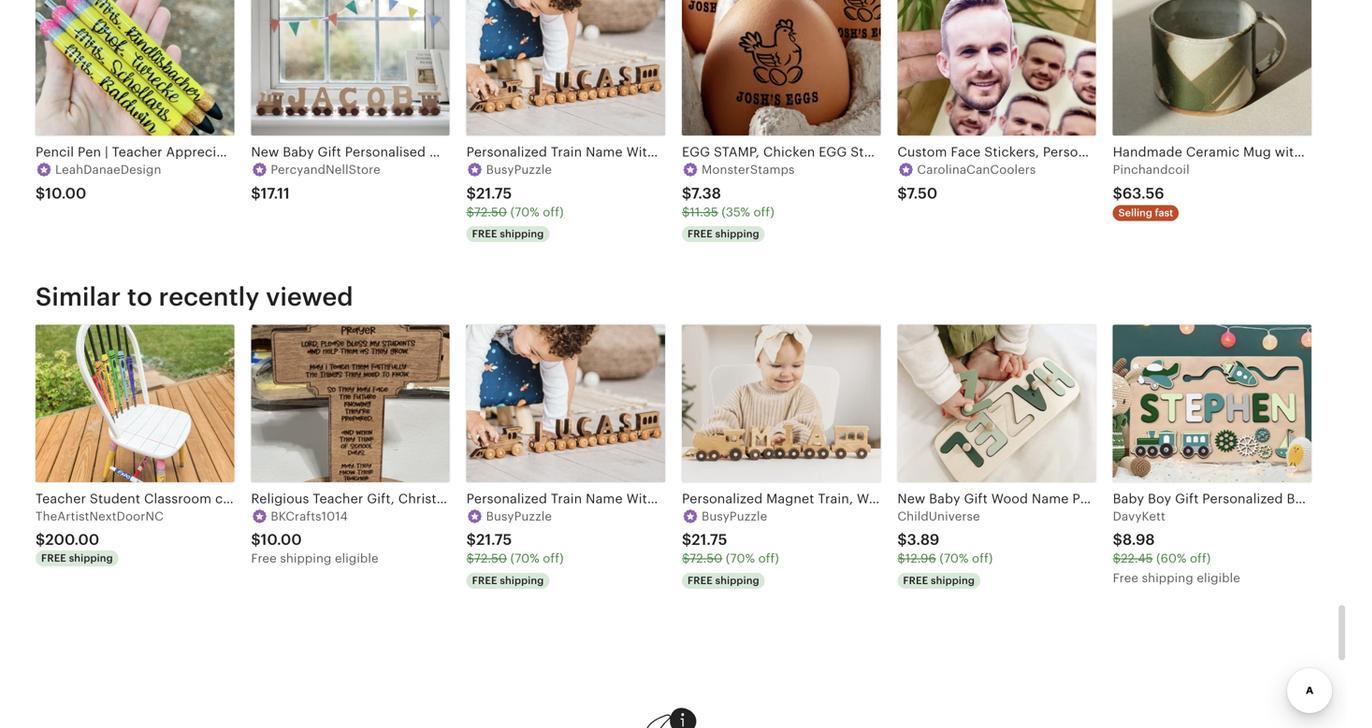 Task type: locate. For each thing, give the bounding box(es) containing it.
72.50 for 10.00
[[474, 552, 507, 566]]

personalized train name with magnets christmas gift toddler wooden toy birthday boy baby shower baptism gift newborn keepsake gift easter image
[[467, 0, 665, 136], [467, 325, 665, 483]]

2 personalized train name with magnets christmas gift toddler wooden toy birthday boy baby shower baptism gift newborn keepsake gift easter image from the top
[[467, 325, 665, 483]]

(35%
[[722, 205, 750, 219]]

10.00 down 'bkcrafts1014'
[[261, 532, 302, 549]]

63.56
[[1123, 185, 1164, 202]]

$ 7.50
[[898, 185, 938, 202]]

$
[[36, 185, 45, 202], [251, 185, 261, 202], [467, 185, 476, 202], [682, 185, 691, 202], [898, 185, 907, 202], [1113, 185, 1123, 202], [467, 205, 474, 219], [682, 205, 690, 219], [36, 532, 45, 549], [251, 532, 261, 549], [467, 532, 476, 549], [682, 532, 692, 549], [898, 532, 907, 549], [1113, 532, 1123, 549], [467, 552, 474, 566], [682, 552, 690, 566], [898, 552, 905, 566], [1113, 552, 1121, 566]]

off)
[[543, 205, 564, 219], [754, 205, 774, 219], [543, 552, 564, 566], [758, 552, 779, 566], [972, 552, 993, 566], [1190, 552, 1211, 566]]

21.75 for 21.75
[[476, 532, 512, 549]]

pencil pen | teacher appreciation | teacher's day | teacher gift | refillable gel pen image
[[36, 0, 234, 136]]

1 horizontal spatial 10.00
[[261, 532, 302, 549]]

1 vertical spatial eligible
[[1197, 572, 1241, 586]]

busypuzzle
[[486, 163, 552, 177], [486, 510, 552, 524], [702, 510, 767, 524]]

free inside $ 7.38 $ 11.35 (35% off) free shipping
[[688, 228, 713, 240]]

200.00
[[45, 532, 99, 549]]

eligible
[[335, 552, 379, 566], [1197, 572, 1241, 586]]

$ inside theartistnextdoornc $ 200.00 free shipping
[[36, 532, 45, 549]]

$ 10.00 free shipping eligible
[[251, 532, 379, 566]]

shipping inside $ 10.00 free shipping eligible
[[280, 552, 332, 566]]

0 vertical spatial 10.00
[[45, 185, 86, 202]]

10.00 down leahdanaedesign
[[45, 185, 86, 202]]

17.11
[[261, 185, 290, 202]]

recently
[[159, 283, 260, 312]]

(70% inside childuniverse $ 3.89 $ 12.96 (70% off) free shipping
[[940, 552, 969, 566]]

$ 17.11
[[251, 185, 290, 202]]

leahdanaedesign
[[55, 163, 161, 177]]

selling
[[1119, 207, 1153, 219]]

new baby gift personalised wooden name letter train with embroidered personalised gift bag image
[[251, 0, 450, 136]]

1 horizontal spatial eligible
[[1197, 572, 1241, 586]]

free
[[251, 552, 277, 566], [1113, 572, 1139, 586]]

1 personalized train name with magnets christmas gift toddler wooden toy birthday boy baby shower baptism gift newborn keepsake gift easter image from the top
[[467, 0, 665, 136]]

davykett
[[1113, 510, 1166, 524]]

free
[[472, 228, 497, 240], [688, 228, 713, 240], [41, 553, 66, 565], [472, 575, 497, 587], [688, 575, 713, 587], [903, 575, 928, 587]]

new baby gift wood name puzzle for toddler montessori puzzle, first birthday gift for baby boy baby girl, wooden toys, custom gift for kids image
[[898, 325, 1096, 483]]

21.75
[[476, 185, 512, 202], [476, 532, 512, 549], [692, 532, 728, 549]]

1 vertical spatial free
[[1113, 572, 1139, 586]]

0 horizontal spatial eligible
[[335, 552, 379, 566]]

1 vertical spatial 10.00
[[261, 532, 302, 549]]

davykett $ 8.98 $ 22.45 (60% off) free shipping eligible
[[1113, 510, 1241, 586]]

theartistnextdoornc
[[36, 510, 164, 524]]

1 horizontal spatial free
[[1113, 572, 1139, 586]]

religious teacher gift, christmas, teacher appreciation. teacher prayer image
[[251, 325, 450, 483]]

10.00
[[45, 185, 86, 202], [261, 532, 302, 549]]

0 vertical spatial eligible
[[335, 552, 379, 566]]

carolinacancoolers
[[917, 163, 1036, 177]]

72.50
[[474, 205, 507, 219], [474, 552, 507, 566], [690, 552, 723, 566]]

baby boy gift personalized busy board, custom kids name puzzle, wooden toys, new baby gift, 1 year old gift, christmas first birthday bb40 image
[[1113, 325, 1312, 483]]

custom face stickers, personalized stickers, custom party favors, 30th birthday decorations, 40th birthday party favors, bachelor party image
[[898, 0, 1096, 136]]

similar to recently viewed
[[36, 283, 353, 312]]

free inside davykett $ 8.98 $ 22.45 (60% off) free shipping eligible
[[1113, 572, 1139, 586]]

10.00 inside $ 10.00 free shipping eligible
[[261, 532, 302, 549]]

0 vertical spatial personalized train name with magnets christmas gift toddler wooden toy birthday boy baby shower baptism gift newborn keepsake gift easter image
[[467, 0, 665, 136]]

0 vertical spatial free
[[251, 552, 277, 566]]

shipping inside theartistnextdoornc $ 200.00 free shipping
[[69, 553, 113, 565]]

$ 7.38 $ 11.35 (35% off) free shipping
[[682, 185, 774, 240]]

10.00 for $ 10.00 free shipping eligible
[[261, 532, 302, 549]]

free down 'bkcrafts1014'
[[251, 552, 277, 566]]

$ 21.75 $ 72.50 (70% off) free shipping
[[467, 185, 564, 240], [467, 532, 564, 587], [682, 532, 779, 587]]

0 horizontal spatial 10.00
[[45, 185, 86, 202]]

0 horizontal spatial free
[[251, 552, 277, 566]]

(70%
[[510, 205, 540, 219], [510, 552, 540, 566], [726, 552, 755, 566], [940, 552, 969, 566]]

1 vertical spatial personalized train name with magnets christmas gift toddler wooden toy birthday boy baby shower baptism gift newborn keepsake gift easter image
[[467, 325, 665, 483]]

72.50 for 17.11
[[474, 205, 507, 219]]

22.45
[[1121, 552, 1153, 566]]

shipping
[[500, 228, 544, 240], [715, 228, 759, 240], [280, 552, 332, 566], [69, 553, 113, 565], [1142, 572, 1194, 586], [500, 575, 544, 587], [715, 575, 759, 587], [931, 575, 975, 587]]

free down 22.45
[[1113, 572, 1139, 586]]

teacher student classroom chair for any age, custom painted. *please read description carefully, raleigh pickup/delivery only, no shipping* image
[[36, 325, 234, 483]]

eligible inside $ 10.00 free shipping eligible
[[335, 552, 379, 566]]



Task type: vqa. For each thing, say whether or not it's contained in the screenshot.
11.35
yes



Task type: describe. For each thing, give the bounding box(es) containing it.
7.50
[[907, 185, 938, 202]]

21.75 for 7.38
[[476, 185, 512, 202]]

shipping inside childuniverse $ 3.89 $ 12.96 (70% off) free shipping
[[931, 575, 975, 587]]

percyandnellstore
[[271, 163, 381, 177]]

childuniverse
[[898, 510, 980, 524]]

childuniverse $ 3.89 $ 12.96 (70% off) free shipping
[[898, 510, 993, 587]]

busypuzzle for 7.38
[[486, 163, 552, 177]]

off) inside $ 7.38 $ 11.35 (35% off) free shipping
[[754, 205, 774, 219]]

shipping inside davykett $ 8.98 $ 22.45 (60% off) free shipping eligible
[[1142, 572, 1194, 586]]

free inside $ 10.00 free shipping eligible
[[251, 552, 277, 566]]

busypuzzle for 21.75
[[486, 510, 552, 524]]

shipping inside $ 7.38 $ 11.35 (35% off) free shipping
[[715, 228, 759, 240]]

off) inside davykett $ 8.98 $ 22.45 (60% off) free shipping eligible
[[1190, 552, 1211, 566]]

free inside theartistnextdoornc $ 200.00 free shipping
[[41, 553, 66, 565]]

free inside childuniverse $ 3.89 $ 12.96 (70% off) free shipping
[[903, 575, 928, 587]]

10.00 for $ 10.00
[[45, 185, 86, 202]]

eligible inside davykett $ 8.98 $ 22.45 (60% off) free shipping eligible
[[1197, 572, 1241, 586]]

3.89
[[907, 532, 940, 549]]

egg stamp, chicken egg stamp, egg stamps, custom egg stamp, egg labels, mini egg stamp, farm stamp, eggs stamp, fresh egg stamp image
[[682, 0, 881, 136]]

theartistnextdoornc $ 200.00 free shipping
[[36, 510, 164, 565]]

bkcrafts1014
[[271, 510, 348, 524]]

viewed
[[266, 283, 353, 312]]

11.35
[[690, 205, 718, 219]]

12.96
[[905, 552, 936, 566]]

fast
[[1155, 207, 1173, 219]]

to
[[127, 283, 152, 312]]

pinchandcoil
[[1113, 163, 1190, 177]]

monsterstamps
[[702, 163, 795, 177]]

7.38
[[691, 185, 721, 202]]

$ 10.00
[[36, 185, 86, 202]]

(60%
[[1157, 552, 1187, 566]]

8.98
[[1123, 532, 1155, 549]]

$ inside $ 10.00 free shipping eligible
[[251, 532, 261, 549]]

personalized magnet train, wooden train with name, letter train, sensory toddler toys, 1st birthday baby, keepsake christmas gifts for kids image
[[682, 325, 881, 483]]

off) inside childuniverse $ 3.89 $ 12.96 (70% off) free shipping
[[972, 552, 993, 566]]

$ inside pinchandcoil $ 63.56 selling fast
[[1113, 185, 1123, 202]]

$ 21.75 $ 72.50 (70% off) free shipping for 7.38
[[467, 185, 564, 240]]

handmade ceramic mug with handpainted chequered pattern / mug with olive green pattern image
[[1113, 0, 1312, 136]]

similar
[[36, 283, 121, 312]]

$ 21.75 $ 72.50 (70% off) free shipping for 21.75
[[467, 532, 564, 587]]

pinchandcoil $ 63.56 selling fast
[[1113, 163, 1190, 219]]



